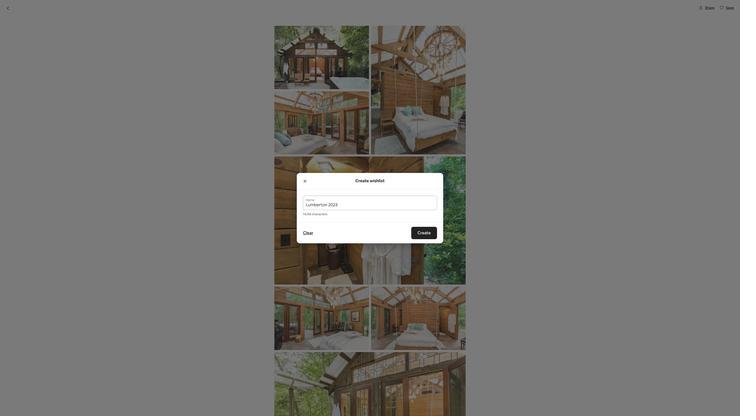 Task type: locate. For each thing, give the bounding box(es) containing it.
the
[[288, 255, 294, 259], [245, 289, 252, 294], [269, 289, 275, 294], [334, 295, 340, 301], [353, 382, 360, 387]]

1 horizontal spatial our
[[299, 289, 305, 294]]

experience
[[306, 301, 328, 307]]

rating.
[[322, 255, 333, 259]]

be inside nestled in the heart of the big thicket, our naturalist boudoir b&b has everything you need to revitalize your senses.  extremely private area for the naturalist with outdoor hot tub and shower.  we welcome all guests to experience our lovely naturalist boudoir & reconnect with your special someone. should your dates not be available for this cabin, please check out our additional cabins...naturalist boudoir too, naturalist boudoir on point & naturalist boudoir ritz.  check my profile for all.
[[340, 308, 345, 313]]

2 $301 from the top
[[425, 281, 434, 287]]

encounter
[[297, 382, 317, 387]]

bath
[[283, 210, 292, 216]]

1 vertical spatial on
[[484, 342, 489, 347]]

0 vertical spatial airbnb
[[425, 300, 437, 305]]

1 vertical spatial private
[[226, 363, 239, 369]]

are left the actually
[[239, 382, 245, 387]]

1 horizontal spatial 1
[[280, 210, 282, 216]]

1 horizontal spatial with
[[360, 295, 368, 301]]

1 vertical spatial airbnb
[[425, 347, 437, 353]]

1 left bed
[[267, 210, 269, 216]]

to left nature
[[343, 357, 347, 363]]

0 horizontal spatial and
[[233, 301, 240, 307]]

all.
[[325, 320, 330, 325]]

create wishlist
[[355, 178, 385, 184]]

2 vertical spatial our
[[259, 314, 265, 319]]

0 vertical spatial check
[[239, 314, 250, 319]]

create
[[355, 178, 369, 184], [418, 230, 431, 236]]

the right gave
[[288, 255, 294, 259]]

2 vertical spatial in
[[262, 382, 265, 387]]

peaceful,
[[369, 357, 387, 363]]

alina is a superhost superhosts are experienced, highly rated hosts.
[[242, 231, 321, 242]]

0 horizontal spatial be
[[340, 308, 345, 313]]

on
[[381, 314, 386, 319], [484, 342, 489, 347]]

0 horizontal spatial our
[[259, 314, 265, 319]]

states
[[336, 37, 347, 42]]

outdoor shower. image
[[274, 352, 466, 416], [274, 352, 466, 416]]

clear button
[[300, 228, 316, 238]]

and inside nestled in the heart of the big thicket, our naturalist boudoir b&b has everything you need to revitalize your senses.  extremely private area for the naturalist with outdoor hot tub and shower.  we welcome all guests to experience our lovely naturalist boudoir & reconnect with your special someone. should your dates not be available for this cabin, please check out our additional cabins...naturalist boudoir too, naturalist boudoir on point & naturalist boudoir ritz.  check my profile for all.
[[233, 301, 240, 307]]

back
[[273, 339, 282, 344], [333, 357, 342, 363]]

of inside nestled in the heart of the big thicket, our naturalist boudoir b&b has everything you need to revitalize your senses.  extremely private area for the naturalist with outdoor hot tub and shower.  we welcome all guests to experience our lovely naturalist boudoir & reconnect with your special someone. should your dates not be available for this cabin, please check out our additional cabins...naturalist boudoir too, naturalist boudoir on point & naturalist boudoir ritz.  check my profile for all.
[[264, 289, 268, 294]]

on down cabin,
[[381, 314, 386, 319]]

in right the actually
[[262, 382, 265, 387]]

check
[[239, 314, 250, 319], [314, 339, 325, 344]]

peaceful and serene. image
[[274, 26, 369, 89], [274, 26, 369, 89], [226, 49, 370, 193]]

2 horizontal spatial of
[[348, 382, 352, 387]]

1 horizontal spatial fee
[[453, 300, 459, 305]]

1
[[267, 210, 269, 216], [280, 210, 282, 216]]

airbnb left rare at the bottom of the page
[[425, 347, 437, 353]]

1 horizontal spatial out
[[326, 339, 333, 344]]

0 vertical spatial nature,
[[288, 339, 301, 344]]

1 vertical spatial back
[[333, 357, 342, 363]]

available
[[346, 308, 363, 313]]

on right place
[[484, 342, 489, 347]]

creatures
[[329, 382, 347, 387]]

get inside naturalist boudoir is an unusual space where one can get back to nature in a peaceful, private setting.
[[326, 357, 332, 363]]

to right need
[[236, 295, 240, 301]]

in inside naturalist boudoir is an unusual space where one can get back to nature in a peaceful, private setting.
[[362, 357, 365, 363]]

0 vertical spatial &
[[382, 301, 385, 307]]

a
[[257, 231, 259, 236], [309, 255, 311, 259], [437, 342, 440, 347], [366, 357, 368, 363]]

1 horizontal spatial check
[[314, 339, 325, 344]]

you right as
[[231, 382, 238, 387]]

check right come at the left bottom of the page
[[314, 339, 325, 344]]

2 horizontal spatial you
[[379, 289, 386, 294]]

1 vertical spatial this
[[468, 365, 474, 370]]

is
[[253, 231, 256, 236], [433, 342, 436, 347], [438, 347, 441, 353], [260, 357, 263, 363]]

in up revitalize
[[241, 289, 245, 294]]

dialog containing share
[[0, 0, 740, 416]]

reserve
[[458, 258, 474, 263]]

a up superhosts
[[257, 231, 259, 236]]

1 horizontal spatial of
[[264, 289, 268, 294]]

1 vertical spatial and
[[257, 339, 264, 344]]

private
[[304, 295, 317, 301], [226, 363, 239, 369]]

boudoir down outdoor on the bottom
[[367, 301, 381, 307]]

fee
[[442, 291, 448, 296], [453, 300, 459, 305]]

5
[[437, 281, 440, 287]]

you up outdoor on the bottom
[[379, 289, 386, 294]]

to up should
[[301, 301, 306, 307]]

1 vertical spatial &
[[236, 320, 239, 325]]

boudoir down dates
[[320, 314, 335, 319]]

0 horizontal spatial ·
[[279, 210, 279, 216]]

1 horizontal spatial be
[[462, 271, 466, 275]]

your home away from home awaits. image
[[372, 49, 442, 121], [274, 91, 369, 155], [274, 91, 369, 155]]

heart
[[253, 289, 263, 294]]

1 horizontal spatial on
[[484, 342, 489, 347]]

0 horizontal spatial fee
[[442, 291, 448, 296]]

1 horizontal spatial get
[[326, 357, 332, 363]]

guests down extremely
[[288, 301, 301, 307]]

0 vertical spatial on
[[381, 314, 386, 319]]

is inside alina's place on airbnb is usually fully booked.
[[438, 347, 441, 353]]

out down shower.
[[251, 314, 258, 319]]

0 vertical spatial $301
[[425, 208, 437, 215]]

a left 'peaceful,'
[[366, 357, 368, 363]]

Start your search search field
[[331, 4, 409, 17]]

this left listing
[[468, 365, 474, 370]]

boudoir up setting.
[[245, 357, 260, 363]]

cabin
[[317, 26, 335, 35]]

b&b
[[341, 289, 349, 294]]

of right 100%
[[251, 255, 255, 259]]

actually
[[246, 382, 261, 387]]

superhost inside naturalist boudoir, romantic cabin superhost · lumberton, texas, united states
[[269, 37, 286, 42]]

0 vertical spatial be
[[462, 271, 466, 275]]

alina is a superhost. learn more about alina. image
[[380, 202, 394, 216], [380, 202, 394, 216]]

be right won't at the right bottom
[[462, 271, 466, 275]]

0 horizontal spatial get
[[265, 339, 272, 344]]

0 horizontal spatial check
[[239, 314, 250, 319]]

1 horizontal spatial guests
[[288, 301, 301, 307]]

nature, left come at the left bottom of the page
[[288, 339, 301, 344]]

our up "not"
[[329, 301, 335, 307]]

your up the "we"
[[259, 295, 268, 301]]

0 horizontal spatial guests
[[267, 255, 278, 259]]

profile
[[306, 320, 318, 325]]

bed
[[270, 210, 278, 216]]

1 vertical spatial with
[[246, 308, 254, 313]]

create left wishlist
[[355, 178, 369, 184]]

$301 x 5 nights
[[425, 281, 452, 287]]

0 horizontal spatial private
[[226, 363, 239, 369]]

0 horizontal spatial on
[[381, 314, 386, 319]]

private restroom. image
[[444, 49, 514, 121], [274, 157, 466, 285], [274, 157, 466, 285]]

1 vertical spatial nature,
[[266, 382, 279, 387]]

and right unplug
[[257, 339, 264, 344]]

your down the "we"
[[255, 308, 264, 313]]

with down "everything"
[[360, 295, 368, 301]]

1 vertical spatial in
[[362, 357, 365, 363]]

lovely
[[336, 301, 347, 307]]

2 airbnb from the top
[[425, 347, 437, 353]]

back inside naturalist boudoir is an unusual space where one can get back to nature in a peaceful, private setting.
[[333, 357, 342, 363]]

as you are actually in nature, you may encounter god's creatures of the woods.
[[226, 382, 374, 387]]

superhosts
[[242, 237, 261, 242]]

1 horizontal spatial private
[[304, 295, 317, 301]]

of right creatures
[[348, 382, 352, 387]]

1 vertical spatial fee
[[453, 300, 459, 305]]

0 vertical spatial fee
[[442, 291, 448, 296]]

back right can
[[333, 357, 342, 363]]

14/50
[[303, 212, 311, 216]]

may
[[288, 382, 296, 387]]

1 horizontal spatial ·
[[288, 37, 289, 43]]

0 vertical spatial and
[[233, 301, 240, 307]]

private inside naturalist boudoir is an unusual space where one can get back to nature in a peaceful, private setting.
[[226, 363, 239, 369]]

0 vertical spatial back
[[273, 339, 282, 344]]

this
[[370, 308, 377, 313], [468, 365, 474, 370]]

100%
[[242, 255, 251, 259]]

to down the ritz.
[[283, 339, 287, 344]]

fully
[[456, 347, 464, 353]]

guests left gave
[[267, 255, 278, 259]]

check down reconnect
[[239, 314, 250, 319]]

out down all. on the bottom left of page
[[326, 339, 333, 344]]

14/50 characters
[[303, 212, 327, 216]]

1 vertical spatial create
[[418, 230, 431, 236]]

wishlist
[[370, 178, 385, 184]]

0 horizontal spatial create
[[355, 178, 369, 184]]

airbnb down the cleaning
[[425, 300, 437, 305]]

airbnb
[[425, 300, 437, 305], [425, 347, 437, 353]]

1 vertical spatial guests
[[288, 301, 301, 307]]

$301 left the night
[[425, 208, 437, 215]]

1 horizontal spatial &
[[382, 301, 385, 307]]

· left lumberton,
[[288, 37, 289, 43]]

need
[[226, 295, 235, 301]]

to inside naturalist boudoir is an unusual space where one can get back to nature in a peaceful, private setting.
[[343, 357, 347, 363]]

reconnect
[[226, 308, 245, 313]]

$301 left x
[[425, 281, 434, 287]]

fee right service
[[453, 300, 459, 305]]

you left "may"
[[280, 382, 287, 387]]

back up unusual
[[273, 339, 282, 344]]

1 $301 from the top
[[425, 208, 437, 215]]

0 horizontal spatial out
[[251, 314, 258, 319]]

clear
[[303, 230, 313, 236]]

· right bed
[[279, 210, 279, 216]]

1 vertical spatial check
[[314, 339, 325, 344]]

texas,
[[312, 37, 323, 42]]

are right superhosts
[[262, 237, 267, 242]]

$301 night
[[425, 208, 448, 215]]

1 left bath
[[280, 210, 282, 216]]

2 horizontal spatial our
[[329, 301, 335, 307]]

name this wishlist dialog
[[297, 173, 443, 243]]

to right ready
[[238, 339, 242, 344]]

our
[[299, 289, 305, 294], [329, 301, 335, 307], [259, 314, 265, 319]]

our up extremely
[[299, 289, 305, 294]]

0 vertical spatial superhost
[[269, 37, 286, 42]]

1 vertical spatial get
[[326, 357, 332, 363]]

1 vertical spatial ·
[[279, 210, 279, 216]]

great nature views. image
[[444, 123, 514, 193], [274, 287, 369, 350], [274, 287, 369, 350]]

and
[[233, 301, 240, 307], [257, 339, 264, 344]]

be down the lovely
[[340, 308, 345, 313]]

2 vertical spatial of
[[348, 382, 352, 387]]

1 vertical spatial be
[[340, 308, 345, 313]]

0 vertical spatial create
[[355, 178, 369, 184]]

ritz.
[[275, 320, 284, 325]]

for right available
[[363, 308, 369, 313]]

this left cabin,
[[370, 308, 377, 313]]

$301
[[425, 208, 437, 215], [425, 281, 434, 287]]

boudoir down 'additional'
[[259, 320, 274, 325]]

boudoir inside naturalist boudoir is an unusual space where one can get back to nature in a peaceful, private setting.
[[245, 357, 260, 363]]

has
[[350, 289, 356, 294]]

1 vertical spatial superhost
[[260, 231, 280, 236]]

private inside nestled in the heart of the big thicket, our naturalist boudoir b&b has everything you need to revitalize your senses.  extremely private area for the naturalist with outdoor hot tub and shower.  we welcome all guests to experience our lovely naturalist boudoir & reconnect with your special someone. should your dates not be available for this cabin, please check out our additional cabins...naturalist boudoir too, naturalist boudoir on point & naturalist boudoir ritz.  check my profile for all.
[[304, 295, 317, 301]]

0 horizontal spatial of
[[251, 255, 255, 259]]

united
[[324, 37, 335, 42]]

2 1 from the left
[[280, 210, 282, 216]]

2 horizontal spatial in
[[362, 357, 365, 363]]

fee up service
[[442, 291, 448, 296]]

of right heart at the left
[[264, 289, 268, 294]]

0 vertical spatial in
[[241, 289, 245, 294]]

reserve button
[[425, 254, 508, 267]]

&
[[382, 301, 385, 307], [236, 320, 239, 325]]

0 horizontal spatial nature,
[[266, 382, 279, 387]]

superhost up experienced,
[[260, 231, 280, 236]]

naturalist inside naturalist boudoir, romantic cabin superhost · lumberton, texas, united states
[[226, 26, 256, 35]]

0 vertical spatial private
[[304, 295, 317, 301]]

nestled
[[226, 289, 240, 294]]

superhost inside alina is a superhost superhosts are experienced, highly rated hosts.
[[260, 231, 280, 236]]

shower.
[[241, 301, 256, 307]]

0 vertical spatial are
[[262, 237, 267, 242]]

to
[[236, 295, 240, 301], [301, 301, 306, 307], [238, 339, 242, 344], [283, 339, 287, 344], [343, 357, 347, 363]]

ready to unplug and get back to nature, come check out naturalist boudoir.
[[226, 339, 368, 344]]

0 horizontal spatial in
[[241, 289, 245, 294]]

create down $301 night
[[418, 230, 431, 236]]

a inside naturalist boudoir is an unusual space where one can get back to nature in a peaceful, private setting.
[[366, 357, 368, 363]]

cleaning fee button
[[425, 291, 448, 296]]

& up cabin,
[[382, 301, 385, 307]]

is left usually
[[438, 347, 441, 353]]

0 vertical spatial ·
[[288, 37, 289, 43]]

None text field
[[306, 202, 434, 207]]

0 horizontal spatial this
[[370, 308, 377, 313]]

1 horizontal spatial create
[[418, 230, 431, 236]]

gave
[[279, 255, 287, 259]]

private up "experience"
[[304, 295, 317, 301]]

0 horizontal spatial are
[[239, 382, 245, 387]]

create for create
[[418, 230, 431, 236]]

with down shower.
[[246, 308, 254, 313]]

save
[[726, 5, 734, 10]]

· inside naturalist boudoir, romantic cabin superhost · lumberton, texas, united states
[[288, 37, 289, 43]]

dialog
[[0, 0, 740, 416]]

perfect room for two. image
[[371, 287, 466, 350], [371, 287, 466, 350]]

0 vertical spatial out
[[251, 314, 258, 319]]

by alina
[[278, 201, 299, 209]]

report
[[455, 365, 467, 370]]

0 horizontal spatial 1
[[267, 210, 269, 216]]

nature, right the actually
[[266, 382, 279, 387]]

create inside button
[[418, 230, 431, 236]]

a inside alina is a superhost superhosts are experienced, highly rated hosts.
[[257, 231, 259, 236]]

naturalist
[[226, 26, 256, 35], [306, 289, 325, 294], [348, 301, 366, 307], [346, 314, 364, 319], [240, 320, 258, 325], [334, 339, 352, 344], [226, 357, 244, 363]]

is inside alina is a superhost superhosts are experienced, highly rated hosts.
[[253, 231, 256, 236]]

in right nature
[[362, 357, 365, 363]]

0 vertical spatial get
[[265, 339, 272, 344]]

1 horizontal spatial are
[[262, 237, 267, 242]]

1 horizontal spatial back
[[333, 357, 342, 363]]

get up an
[[265, 339, 272, 344]]

our down special
[[259, 314, 265, 319]]

special
[[265, 308, 278, 313]]

is up superhosts
[[253, 231, 256, 236]]

$301 for $301 x 5 nights
[[425, 281, 434, 287]]

hosted
[[258, 201, 277, 209]]

suspended queen bed. image
[[371, 26, 466, 155], [371, 26, 466, 155], [372, 123, 442, 193]]

all
[[283, 301, 287, 307]]

of
[[251, 255, 255, 259], [264, 289, 268, 294], [348, 382, 352, 387]]

and up reconnect
[[233, 301, 240, 307]]

1 vertical spatial $301
[[425, 281, 434, 287]]

private left setting.
[[226, 363, 239, 369]]

space
[[285, 357, 296, 363]]

guests
[[267, 255, 278, 259], [288, 301, 301, 307]]

this inside nestled in the heart of the big thicket, our naturalist boudoir b&b has everything you need to revitalize your senses.  extremely private area for the naturalist with outdoor hot tub and shower.  we welcome all guests to experience our lovely naturalist boudoir & reconnect with your special someone. should your dates not be available for this cabin, please check out our additional cabins...naturalist boudoir too, naturalist boudoir on point & naturalist boudoir ritz.  check my profile for all.
[[370, 308, 377, 313]]

alina's
[[460, 342, 472, 347]]

$301 x 5 nights button
[[425, 281, 452, 287]]

& right point
[[236, 320, 239, 325]]

1 vertical spatial of
[[264, 289, 268, 294]]

superhost down boudoir,
[[269, 37, 286, 42]]

is left an
[[260, 357, 263, 363]]

boudoir.
[[353, 339, 368, 344]]

are inside alina is a superhost superhosts are experienced, highly rated hosts.
[[262, 237, 267, 242]]

for
[[276, 266, 282, 271], [327, 295, 333, 301], [363, 308, 369, 313], [319, 320, 324, 325]]

get right can
[[326, 357, 332, 363]]

superhost
[[269, 37, 286, 42], [260, 231, 280, 236]]

$301 for $301 night
[[425, 208, 437, 215]]

welcome
[[265, 301, 282, 307]]

0 vertical spatial this
[[370, 308, 377, 313]]

star
[[315, 255, 321, 259]]

1 horizontal spatial in
[[262, 382, 265, 387]]



Task type: vqa. For each thing, say whether or not it's contained in the screenshot.
This is a rare find.
yes



Task type: describe. For each thing, give the bounding box(es) containing it.
is right this
[[433, 342, 436, 347]]

for right area
[[327, 295, 333, 301]]

cancellation
[[252, 266, 275, 271]]

this
[[425, 342, 433, 347]]

too,
[[336, 314, 345, 319]]

1 vertical spatial our
[[329, 301, 335, 307]]

0 horizontal spatial with
[[246, 308, 254, 313]]

0 vertical spatial guests
[[267, 255, 278, 259]]

sleep
[[260, 360, 274, 367]]

you'll
[[245, 360, 258, 367]]

hosts.
[[311, 237, 321, 242]]

cleaning
[[425, 291, 441, 296]]

entire cabin hosted by alina 1 bed · 1 bath
[[226, 201, 299, 216]]

share
[[705, 5, 715, 10]]

for left all. on the bottom left of page
[[319, 320, 324, 325]]

boudoir down cabin,
[[365, 314, 380, 319]]

lumberton, texas, united states button
[[292, 37, 347, 43]]

yet
[[482, 271, 487, 275]]

as
[[226, 382, 230, 387]]

guests inside nestled in the heart of the big thicket, our naturalist boudoir b&b has everything you need to revitalize your senses.  extremely private area for the naturalist with outdoor hot tub and shower.  we welcome all guests to experience our lovely naturalist boudoir & reconnect with your special someone. should your dates not be available for this cabin, please check out our additional cabins...naturalist boudoir too, naturalist boudoir on point & naturalist boudoir ritz.  check my profile for all.
[[288, 301, 301, 307]]

5-
[[311, 255, 315, 259]]

where
[[297, 357, 309, 363]]

0 vertical spatial with
[[360, 295, 368, 301]]

0 vertical spatial of
[[251, 255, 255, 259]]

out inside nestled in the heart of the big thicket, our naturalist boudoir b&b has everything you need to revitalize your senses.  extremely private area for the naturalist with outdoor hot tub and shower.  we welcome all guests to experience our lovely naturalist boudoir & reconnect with your special someone. should your dates not be available for this cabin, please check out our additional cabins...naturalist boudoir too, naturalist boudoir on point & naturalist boudoir ritz.  check my profile for all.
[[251, 314, 258, 319]]

total
[[425, 318, 434, 323]]

usually
[[442, 347, 455, 353]]

1 vertical spatial are
[[239, 382, 245, 387]]

nights
[[441, 281, 452, 287]]

entire
[[226, 201, 241, 209]]

1 horizontal spatial you
[[280, 382, 287, 387]]

unplug
[[243, 339, 256, 344]]

is inside naturalist boudoir is an unusual space where one can get back to nature in a peaceful, private setting.
[[260, 357, 263, 363]]

the up senses.
[[269, 289, 275, 294]]

ready
[[226, 339, 237, 344]]

0 vertical spatial our
[[299, 289, 305, 294]]

you
[[445, 271, 451, 275]]

where you'll sleep
[[226, 360, 274, 367]]

· inside entire cabin hosted by alina 1 bed · 1 bath
[[279, 210, 279, 216]]

free cancellation for 48 hours
[[242, 266, 299, 271]]

naturalist inside naturalist boudoir is an unusual space where one can get back to nature in a peaceful, private setting.
[[226, 357, 244, 363]]

extremely
[[284, 295, 303, 301]]

none text field inside the name this wishlist dialog
[[306, 202, 434, 207]]

the left woods.
[[353, 382, 360, 387]]

this is a rare find.
[[425, 342, 458, 347]]

an
[[264, 357, 269, 363]]

night
[[438, 210, 448, 215]]

the up the lovely
[[334, 295, 340, 301]]

one
[[310, 357, 317, 363]]

in inside nestled in the heart of the big thicket, our naturalist boudoir b&b has everything you need to revitalize your senses.  extremely private area for the naturalist with outdoor hot tub and shower.  we welcome all guests to experience our lovely naturalist boudoir & reconnect with your special someone. should your dates not be available for this cabin, please check out our additional cabins...naturalist boudoir too, naturalist boudoir on point & naturalist boudoir ritz.  check my profile for all.
[[241, 289, 245, 294]]

revitalize
[[241, 295, 258, 301]]

1 horizontal spatial nature,
[[288, 339, 301, 344]]

lumberton,
[[292, 37, 311, 42]]

cleaning fee
[[425, 291, 448, 296]]

my
[[299, 320, 305, 325]]

0 horizontal spatial back
[[273, 339, 282, 344]]

x
[[434, 281, 437, 287]]

a left rare at the bottom of the page
[[437, 342, 440, 347]]

1 horizontal spatial this
[[468, 365, 474, 370]]

charged
[[467, 271, 481, 275]]

12/17/2023
[[428, 228, 446, 233]]

create for create wishlist
[[355, 178, 369, 184]]

listing
[[475, 365, 485, 370]]

0 horizontal spatial you
[[231, 382, 238, 387]]

your down "experience"
[[312, 308, 321, 313]]

on inside alina's place on airbnb is usually fully booked.
[[484, 342, 489, 347]]

dates
[[321, 308, 332, 313]]

additional
[[266, 314, 285, 319]]

report this listing
[[455, 365, 485, 370]]

1 1 from the left
[[267, 210, 269, 216]]

cabin,
[[378, 308, 389, 313]]

1 horizontal spatial and
[[257, 339, 264, 344]]

check inside nestled in the heart of the big thicket, our naturalist boudoir b&b has everything you need to revitalize your senses.  extremely private area for the naturalist with outdoor hot tub and shower.  we welcome all guests to experience our lovely naturalist boudoir & reconnect with your special someone. should your dates not be available for this cabin, please check out our additional cabins...naturalist boudoir too, naturalist boudoir on point & naturalist boudoir ritz.  check my profile for all.
[[239, 314, 250, 319]]

everything
[[357, 289, 378, 294]]

hours
[[288, 266, 299, 271]]

report this listing button
[[447, 365, 485, 370]]

0 horizontal spatial &
[[236, 320, 239, 325]]

airbnb service fee
[[425, 300, 459, 305]]

not
[[333, 308, 339, 313]]

you won't be charged yet
[[445, 271, 487, 275]]

find.
[[449, 342, 458, 347]]

for left 48
[[276, 266, 282, 271]]

save button
[[718, 3, 736, 12]]

outdoor
[[369, 295, 384, 301]]

area
[[318, 295, 327, 301]]

1 airbnb from the top
[[425, 300, 437, 305]]

senses.
[[268, 295, 282, 301]]

come
[[302, 339, 313, 344]]

woods.
[[360, 382, 374, 387]]

naturalist boudoir, romantic cabin superhost · lumberton, texas, united states
[[226, 26, 347, 43]]

place
[[473, 342, 483, 347]]

free
[[242, 266, 251, 271]]

boudoir,
[[258, 26, 284, 35]]

a left 5-
[[309, 255, 311, 259]]

1 vertical spatial out
[[326, 339, 333, 344]]

cabins...naturalist
[[286, 314, 319, 319]]

before
[[435, 318, 448, 323]]

nestled in the heart of the big thicket, our naturalist boudoir b&b has everything you need to revitalize your senses.  extremely private area for the naturalist with outdoor hot tub and shower.  we welcome all guests to experience our lovely naturalist boudoir & reconnect with your special someone. should your dates not be available for this cabin, please check out our additional cabins...naturalist boudoir too, naturalist boudoir on point & naturalist boudoir ritz.  check my profile for all.
[[226, 289, 393, 325]]

won't
[[452, 271, 461, 275]]

nature
[[348, 357, 361, 363]]

romantic
[[285, 26, 315, 35]]

you inside nestled in the heart of the big thicket, our naturalist boudoir b&b has everything you need to revitalize your senses.  extremely private area for the naturalist with outdoor hot tub and shower.  we welcome all guests to experience our lovely naturalist boudoir & reconnect with your special someone. should your dates not be available for this cabin, please check out our additional cabins...naturalist boudoir too, naturalist boudoir on point & naturalist boudoir ritz.  check my profile for all.
[[379, 289, 386, 294]]

alina's place on airbnb is usually fully booked.
[[425, 342, 489, 353]]

someone.
[[279, 308, 297, 313]]

point
[[226, 320, 235, 325]]

thicket,
[[283, 289, 298, 294]]

unusual
[[270, 357, 284, 363]]

airbnb inside alina's place on airbnb is usually fully booked.
[[425, 347, 437, 353]]

on inside nestled in the heart of the big thicket, our naturalist boudoir b&b has everything you need to revitalize your senses.  extremely private area for the naturalist with outdoor hot tub and shower.  we welcome all guests to experience our lovely naturalist boudoir & reconnect with your special someone. should your dates not be available for this cabin, please check out our additional cabins...naturalist boudoir too, naturalist boudoir on point & naturalist boudoir ritz.  check my profile for all.
[[381, 314, 386, 319]]

naturalist
[[341, 295, 359, 301]]

rated
[[301, 237, 310, 242]]

where
[[226, 360, 244, 367]]

location
[[294, 255, 308, 259]]

12/17/2023 button
[[425, 221, 508, 236]]

tub
[[226, 301, 232, 307]]

boudoir up area
[[325, 289, 340, 294]]

the up revitalize
[[245, 289, 252, 294]]



